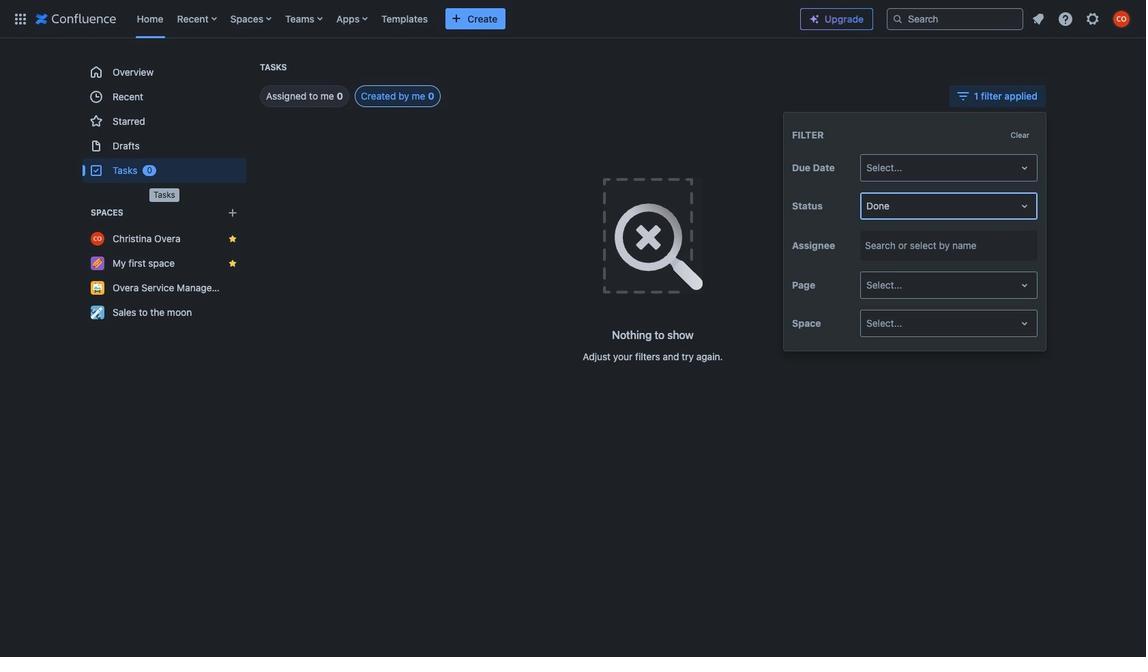 Task type: locate. For each thing, give the bounding box(es) containing it.
create a space image
[[225, 205, 241, 221]]

premium image
[[809, 14, 820, 25]]

Search field
[[887, 8, 1024, 30]]

list
[[130, 0, 790, 38], [1027, 6, 1138, 31]]

2 vertical spatial open image
[[1017, 315, 1033, 332]]

global element
[[8, 0, 790, 38]]

1 horizontal spatial list
[[1027, 6, 1138, 31]]

open image
[[1017, 277, 1033, 294]]

star this space image
[[227, 233, 238, 244]]

0 vertical spatial open image
[[1017, 160, 1033, 176]]

settings icon image
[[1085, 11, 1102, 27]]

banner
[[0, 0, 1147, 41]]

notification icon image
[[1031, 11, 1047, 27]]

list for appswitcher icon
[[130, 0, 790, 38]]

open image
[[1017, 160, 1033, 176], [1017, 198, 1033, 214], [1017, 315, 1033, 332]]

None search field
[[887, 8, 1024, 30]]

0 horizontal spatial list
[[130, 0, 790, 38]]

appswitcher icon image
[[12, 11, 29, 27]]

1 vertical spatial open image
[[1017, 198, 1033, 214]]

3 open image from the top
[[1017, 315, 1033, 332]]

confluence image
[[35, 11, 116, 27], [35, 11, 116, 27]]

tab list
[[244, 85, 441, 107]]

1 open image from the top
[[1017, 160, 1033, 176]]



Task type: describe. For each thing, give the bounding box(es) containing it.
2 open image from the top
[[1017, 198, 1033, 214]]

help icon image
[[1058, 11, 1074, 27]]

search image
[[893, 13, 904, 24]]

star this space image
[[227, 258, 238, 269]]

list for premium icon
[[1027, 6, 1138, 31]]



Task type: vqa. For each thing, say whether or not it's contained in the screenshot.
tab list
yes



